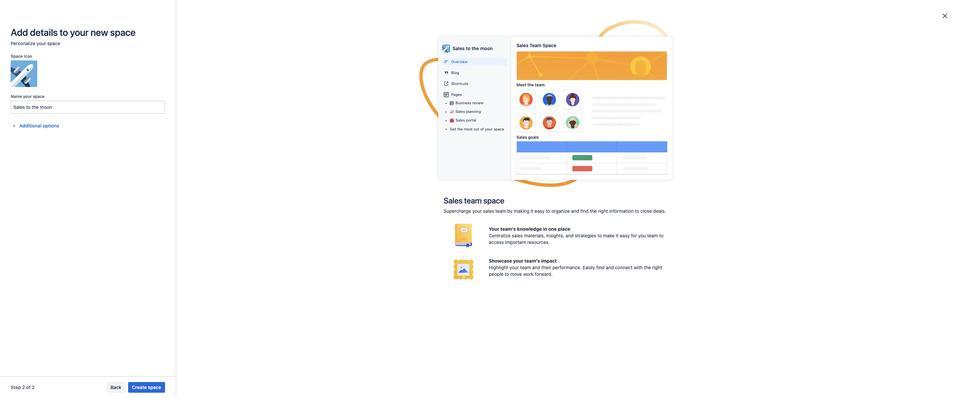 Task type: describe. For each thing, give the bounding box(es) containing it.
post inside added below the content of the page or post you are viewing; good for comments that apply to the content as a whole.
[[471, 215, 481, 221]]

:notebook: image
[[450, 102, 454, 106]]

team up "supercharge"
[[464, 196, 482, 206]]

team
[[530, 43, 541, 48]]

space inside button
[[148, 385, 161, 391]]

your inside sales team space supercharge your sales team by making it easy to organize and find the right information to close deals.
[[472, 209, 482, 214]]

getting started in confluence for when in the editor to publish.
[[555, 177, 618, 183]]

added for targeted
[[386, 192, 400, 198]]

1 started from the top
[[572, 94, 588, 99]]

sales team space
[[516, 43, 556, 48]]

navigation
[[372, 93, 396, 99]]

forward.
[[535, 272, 553, 278]]

the inside "showcase your team's impact highlight your team and their performance. easily find and connect with the right people to move work forward."
[[644, 265, 651, 271]]

when for when on a page to open the editor.
[[366, 124, 378, 129]]

page,
[[427, 154, 440, 160]]

glance.
[[346, 162, 363, 168]]

highlighted
[[411, 192, 435, 198]]

getting for to create a page at any time.
[[555, 109, 571, 114]]

move
[[510, 272, 522, 278]]

and left the connect
[[606, 265, 614, 271]]

spaces
[[423, 94, 438, 99]]

any
[[409, 108, 417, 114]]

1 confluence from the top
[[594, 94, 618, 99]]

1 vertical spatial content
[[406, 223, 422, 229]]

new inside add details to your new space personalize your space
[[90, 27, 108, 38]]

of inside added to a highlighted section of the page or post you are editing or viewing; good for targeted comments on a specific word or phrase.
[[453, 192, 457, 198]]

close image
[[941, 12, 949, 20]]

to inside "showcase your team's impact highlight your team and their performance. easily find and connect with the right people to move work forward."
[[505, 272, 509, 278]]

in for getting started in confluence link corresponding to for a shareable link to your page or post.
[[589, 276, 593, 282]]

organize
[[551, 209, 570, 214]]

element
[[394, 253, 413, 259]]

page down to create a page at any time.
[[390, 124, 401, 129]]

in inside your team's knowledge in one place centralize sales materials, insights, and strategies to make it easy for you team to access important resources.
[[543, 227, 547, 232]]

easy inside sales team space supercharge your sales team by making it easy to organize and find the right information to close deals.
[[535, 209, 545, 214]]

the left editor
[[419, 177, 426, 183]]

performance.
[[552, 265, 581, 271]]

page title icon image for at the top of the page, so teammates can see your progress at a glance.
[[546, 159, 552, 164]]

work
[[523, 272, 534, 278]]

back button
[[106, 383, 125, 394]]

editor
[[427, 177, 441, 183]]

word
[[455, 200, 466, 206]]

in for panel element to highlight important information in your space overview. getting started in confluence link
[[589, 257, 593, 263]]

strategies
[[575, 233, 596, 239]]

for inside your team's knowledge in one place centralize sales materials, insights, and strategies to make it easy for you team to access important resources.
[[631, 233, 637, 239]]

add details to your new space personalize your space
[[11, 27, 135, 46]]

7 confluence from the top
[[594, 219, 618, 225]]

additional options button
[[6, 122, 63, 130]]

page title icon image for for a shareable link to your page or post.
[[546, 277, 552, 282]]

step
[[11, 385, 21, 391]]

specific
[[437, 200, 454, 206]]

Search field
[[835, 14, 901, 25]]

confluence for to create a page at any time.
[[594, 109, 618, 114]]

information inside panel element to highlight important information in your space overview.
[[464, 253, 491, 259]]

back
[[110, 385, 121, 391]]

a left the space.
[[499, 93, 501, 99]]

page title icon image for panel element to highlight important information in your space overview.
[[546, 258, 552, 263]]

your inside "at the top of the page, so teammates can see your progress at a glance."
[[492, 154, 503, 160]]

to inside panel element to highlight important information in your space overview.
[[414, 253, 418, 259]]

your
[[489, 227, 499, 232]]

in for getting started in confluence link associated with to create a page at any time.
[[589, 109, 593, 114]]

planning
[[466, 109, 481, 114]]

as
[[423, 223, 428, 229]]

and inside your team's knowledge in one place centralize sales materials, insights, and strategies to make it easy for you team to access important resources.
[[566, 233, 574, 239]]

viewing; inside added to a highlighted section of the page or post you are editing or viewing; good for targeted comments on a specific word or phrase.
[[346, 200, 364, 206]]

the inside sales team space supercharge your sales team by making it easy to organize and find the right information to close deals.
[[590, 209, 597, 214]]

create space
[[132, 385, 161, 391]]

to left close
[[635, 209, 639, 214]]

getting started in confluence link for panel element to highlight important information in your space overview.
[[555, 257, 618, 263]]

confluence for at the top of the page, so teammates can see your progress at a glance.
[[594, 158, 618, 164]]

leave an inline comment when viewing a page or in the editor.
[[346, 238, 486, 243]]

started for to create a page at any time.
[[572, 109, 588, 114]]

in
[[346, 93, 350, 99]]

additional options
[[19, 123, 59, 129]]

your team's knowledge in one place centralize sales materials, insights, and strategies to make it easy for you team to access important resources.
[[489, 227, 664, 246]]

:notebook: image
[[450, 102, 454, 106]]

their
[[541, 265, 551, 271]]

step 2 of 2
[[11, 385, 35, 391]]

you inside your team's knowledge in one place centralize sales materials, insights, and strategies to make it easy for you team to access important resources.
[[638, 233, 646, 239]]

7 started from the top
[[572, 219, 588, 225]]

a down navigation
[[387, 108, 390, 114]]

page title icon image for when on a page to open the editor.
[[546, 125, 552, 130]]

7 getting started in confluence link from the top
[[555, 219, 618, 225]]

important inside panel element to highlight important information in your space overview.
[[441, 253, 463, 259]]

the down "supercharge"
[[446, 215, 452, 221]]

space icon
[[11, 54, 32, 59]]

icon
[[24, 54, 32, 59]]

getting for leave an inline comment when viewing a page or in the editor.
[[555, 238, 571, 244]]

to down deals.
[[659, 233, 664, 239]]

space.
[[513, 93, 528, 99]]

overview
[[451, 60, 467, 64]]

section
[[436, 192, 451, 198]]

to right link
[[410, 276, 415, 281]]

apply
[[379, 223, 391, 229]]

to create a page at any time.
[[365, 108, 430, 114]]

time.
[[419, 108, 430, 114]]

to left open
[[402, 124, 407, 129]]

are inside added below the content of the page or post you are viewing; good for comments that apply to the content as a whole.
[[491, 215, 497, 221]]

sales for to
[[453, 46, 465, 51]]

team left by
[[495, 209, 506, 214]]

for a shareable link to your page or post.
[[365, 276, 457, 281]]

personalize
[[11, 41, 35, 46]]

in for fourth getting started in confluence link from the bottom of the page
[[589, 219, 593, 225]]

sales inside sales team space supercharge your sales team by making it easy to organize and find the right information to close deals.
[[483, 209, 494, 214]]

4 getting started in confluence from the top
[[555, 139, 618, 145]]

the left top
[[395, 154, 403, 160]]

confluence for panel element to highlight important information in your space overview.
[[594, 257, 618, 263]]

a inside added below the content of the page or post you are viewing; good for comments that apply to the content as a whole.
[[429, 223, 432, 229]]

of inside "at the top of the page, so teammates can see your progress at a glance."
[[412, 154, 417, 160]]

right for space
[[598, 209, 608, 214]]

meet the team
[[516, 83, 545, 88]]

to inside added to a highlighted section of the page or post you are editing or viewing; good for targeted comments on a specific word or phrase.
[[402, 192, 406, 198]]

making
[[514, 209, 529, 214]]

in for getting started in confluence link corresponding to at the top of the page, so teammates can see your progress at a glance.
[[589, 158, 593, 164]]

post.
[[446, 276, 457, 281]]

select
[[407, 93, 421, 99]]

are inside added to a highlighted section of the page or post you are editing or viewing; good for targeted comments on a specific word or phrase.
[[503, 192, 510, 198]]

getting started in confluence for for a shareable link to your page or post.
[[555, 276, 618, 282]]

2 2 from the left
[[32, 385, 35, 391]]

page
[[546, 80, 558, 86]]

when in the editor to publish.
[[399, 177, 466, 183]]

link
[[401, 276, 409, 281]]

the right in
[[351, 93, 359, 99]]

added below the content of the page or post you are viewing; good for comments that apply to the content as a whole.
[[346, 215, 537, 229]]

and inside sales team space supercharge your sales team by making it easy to organize and find the right information to close deals.
[[571, 209, 579, 214]]

panel element to highlight important information in your space overview.
[[346, 253, 523, 267]]

by
[[507, 209, 513, 214]]

sales for team
[[516, 43, 528, 48]]

out
[[474, 127, 479, 131]]

getting for when in the editor to publish.
[[555, 177, 571, 183]]

to left make
[[597, 233, 602, 239]]

an
[[360, 238, 366, 243]]

started for panel element to highlight important information in your space overview.
[[572, 257, 588, 263]]

in the main navigation bar, select spaces → create space to create a new space.
[[346, 93, 528, 99]]

getting started in confluence link for at the top of the page, so teammates can see your progress at a glance.
[[555, 158, 618, 164]]

the left moon
[[472, 46, 479, 51]]

most
[[464, 127, 473, 131]]

materials,
[[524, 233, 545, 239]]

a down to create a page at any time.
[[386, 124, 389, 129]]

to up overview
[[466, 46, 470, 51]]

name
[[11, 94, 22, 99]]

your inside panel element to highlight important information in your space overview.
[[497, 253, 507, 259]]

for down overview.
[[366, 276, 373, 281]]

name your space
[[11, 94, 45, 99]]

main
[[360, 93, 371, 99]]

1 getting from the top
[[555, 94, 571, 99]]

supercharge
[[444, 209, 471, 214]]

good inside added to a highlighted section of the page or post you are editing or viewing; good for targeted comments on a specific word or phrase.
[[365, 200, 376, 206]]

getting started in confluence for at the top of the page, so teammates can see your progress at a glance.
[[555, 158, 618, 164]]

4 getting started in confluence link from the top
[[555, 139, 618, 145]]

started for for a shareable link to your page or post.
[[572, 276, 588, 282]]

shareable
[[377, 276, 400, 281]]

pages
[[451, 93, 462, 97]]

→
[[439, 93, 443, 99]]

1 horizontal spatial space
[[543, 43, 556, 48]]

added for to
[[385, 215, 399, 221]]

sales to the moon
[[453, 46, 493, 51]]

and up the forward.
[[532, 265, 540, 271]]

sales for planning
[[456, 109, 465, 114]]

confluence for for a shareable link to your page or post.
[[594, 276, 618, 282]]

1 page title icon image from the top
[[546, 94, 552, 99]]

open
[[408, 124, 420, 129]]

whole.
[[433, 223, 447, 229]]

sales portal
[[456, 118, 476, 122]]

it inside your team's knowledge in one place centralize sales materials, insights, and strategies to make it easy for you team to access important resources.
[[616, 233, 619, 239]]

getting started in confluence link for to create a page at any time.
[[555, 109, 618, 114]]

the left page,
[[418, 154, 426, 160]]

insights,
[[546, 233, 564, 239]]

bar,
[[397, 93, 406, 99]]

started for at the top of the page, so teammates can see your progress at a glance.
[[572, 158, 588, 164]]

4 confluence from the top
[[594, 139, 618, 145]]

team left page
[[535, 83, 545, 88]]

create inside button
[[132, 385, 147, 391]]

good inside added below the content of the page or post you are viewing; good for comments that apply to the content as a whole.
[[517, 215, 528, 221]]

get the most out of your space
[[450, 127, 504, 131]]

page left post.
[[427, 276, 439, 281]]

showcase
[[489, 259, 512, 264]]

:toolbox: image
[[450, 119, 454, 123]]

2 horizontal spatial at
[[525, 154, 530, 160]]



Task type: locate. For each thing, give the bounding box(es) containing it.
1 horizontal spatial it
[[616, 233, 619, 239]]

Name your space field
[[11, 101, 164, 113]]

sales right :toolbox: icon
[[456, 118, 465, 122]]

1 vertical spatial information
[[464, 253, 491, 259]]

9 getting started in confluence from the top
[[555, 257, 618, 263]]

1 vertical spatial viewing;
[[499, 215, 516, 221]]

the right get
[[457, 127, 463, 131]]

create up :notebook: image at the top
[[446, 94, 460, 99]]

team's
[[500, 227, 516, 232], [524, 259, 540, 264]]

page title icon image
[[546, 94, 552, 99], [546, 109, 552, 115], [546, 125, 552, 130], [546, 140, 552, 145], [546, 159, 552, 164], [546, 178, 552, 183], [546, 239, 552, 244], [546, 258, 552, 263], [546, 277, 552, 282]]

team inside your team's knowledge in one place centralize sales materials, insights, and strategies to make it easy for you team to access important resources.
[[647, 233, 658, 239]]

highlight
[[489, 265, 508, 271]]

6 started from the top
[[572, 177, 588, 183]]

6 getting started in confluence from the top
[[555, 177, 618, 183]]

in for 7th getting started in confluence link from the bottom of the page
[[589, 139, 593, 145]]

1 vertical spatial team's
[[524, 259, 540, 264]]

a left shareable
[[374, 276, 376, 281]]

8 confluence from the top
[[594, 238, 618, 244]]

getting for panel element to highlight important information in your space overview.
[[555, 257, 571, 263]]

1 vertical spatial new
[[502, 93, 512, 99]]

comments inside added below the content of the page or post you are viewing; good for comments that apply to the content as a whole.
[[346, 223, 368, 229]]

access
[[489, 240, 504, 246]]

6 getting from the top
[[555, 177, 571, 183]]

a
[[499, 93, 501, 99], [387, 108, 390, 114], [386, 124, 389, 129], [531, 154, 533, 160], [407, 192, 410, 198], [433, 200, 436, 206], [429, 223, 432, 229], [435, 238, 438, 243], [374, 276, 376, 281]]

it right make
[[616, 233, 619, 239]]

1 horizontal spatial on
[[427, 200, 432, 206]]

9 page title icon image from the top
[[546, 277, 552, 282]]

at the top of the page, so teammates can see your progress at a glance.
[[346, 154, 535, 168]]

getting started in confluence for when on a page to open the editor.
[[555, 124, 618, 130]]

review
[[472, 101, 484, 105]]

ascending sorting icon page image
[[559, 80, 564, 85]]

of
[[480, 127, 484, 131], [412, 154, 417, 160], [453, 192, 457, 198], [440, 215, 444, 221], [26, 385, 31, 391]]

page down bar,
[[391, 108, 402, 114]]

2 vertical spatial when
[[403, 238, 415, 243]]

5 started from the top
[[572, 158, 588, 164]]

are left editing
[[503, 192, 510, 198]]

comments down highlighted
[[403, 200, 426, 206]]

at left top
[[389, 154, 394, 160]]

getting started in confluence link for for a shareable link to your page or post.
[[555, 276, 618, 282]]

page title icon image for leave an inline comment when viewing a page or in the editor.
[[546, 239, 552, 244]]

4 started from the top
[[572, 139, 588, 145]]

information inside sales team space supercharge your sales team by making it easy to organize and find the right information to close deals.
[[609, 209, 634, 214]]

when for when in the editor to publish.
[[400, 177, 412, 183]]

easy inside your team's knowledge in one place centralize sales materials, insights, and strategies to make it easy for you team to access important resources.
[[620, 233, 630, 239]]

below
[[401, 215, 413, 221]]

find right easily
[[596, 265, 605, 271]]

or up the phrase.
[[478, 192, 483, 198]]

9 getting from the top
[[555, 257, 571, 263]]

or right word
[[467, 200, 471, 206]]

you up your
[[482, 215, 489, 221]]

editor. left access
[[471, 238, 486, 243]]

viewing
[[416, 238, 434, 243]]

1 2 from the left
[[22, 385, 25, 391]]

sales for team
[[444, 196, 462, 206]]

panel
[[381, 253, 393, 259]]

important inside your team's knowledge in one place centralize sales materials, insights, and strategies to make it easy for you team to access important resources.
[[505, 240, 526, 246]]

1 vertical spatial added
[[385, 215, 399, 221]]

create
[[483, 93, 498, 99], [372, 108, 386, 114]]

6 confluence from the top
[[594, 177, 618, 183]]

easy right make
[[620, 233, 630, 239]]

2 started from the top
[[572, 109, 588, 114]]

the right meet
[[527, 83, 534, 88]]

5 page title icon image from the top
[[546, 159, 552, 164]]

1 horizontal spatial important
[[505, 240, 526, 246]]

space inside in the main navigation bar, select spaces → create space to create a new space.
[[463, 94, 475, 99]]

2 page title icon image from the top
[[546, 109, 552, 115]]

1 vertical spatial space
[[11, 54, 23, 59]]

1 vertical spatial on
[[427, 200, 432, 206]]

with
[[634, 265, 643, 271]]

leave
[[346, 238, 359, 243]]

added up apply
[[385, 215, 399, 221]]

to inside added below the content of the page or post you are viewing; good for comments that apply to the content as a whole.
[[392, 223, 396, 229]]

1 horizontal spatial team's
[[524, 259, 540, 264]]

3 getting started in confluence link from the top
[[555, 124, 618, 130]]

team inside "showcase your team's impact highlight your team and their performance. easily find and connect with the right people to move work forward."
[[520, 265, 531, 271]]

or
[[478, 192, 483, 198], [527, 192, 531, 198], [467, 200, 471, 206], [466, 215, 470, 221], [451, 238, 456, 243], [440, 276, 445, 281]]

1 horizontal spatial create
[[446, 94, 460, 99]]

sales
[[516, 43, 528, 48], [453, 46, 465, 51], [456, 109, 465, 114], [456, 118, 465, 122], [516, 135, 527, 140], [444, 196, 462, 206]]

8 getting from the top
[[555, 238, 571, 244]]

1 vertical spatial important
[[441, 253, 463, 259]]

comment
[[380, 238, 402, 243]]

getting for for a shareable link to your page or post.
[[555, 276, 571, 282]]

business review
[[456, 101, 484, 105]]

important right highlight
[[441, 253, 463, 259]]

page up the phrase.
[[466, 192, 477, 198]]

7 getting started in confluence from the top
[[555, 219, 618, 225]]

information left close
[[609, 209, 634, 214]]

0 vertical spatial space
[[543, 43, 556, 48]]

1 horizontal spatial post
[[484, 192, 493, 198]]

5 confluence from the top
[[594, 158, 618, 164]]

or left post.
[[440, 276, 445, 281]]

1 horizontal spatial are
[[503, 192, 510, 198]]

1 vertical spatial editor.
[[471, 238, 486, 243]]

page title icon image for to create a page at any time.
[[546, 109, 552, 115]]

for inside added to a highlighted section of the page or post you are editing or viewing; good for targeted comments on a specific word or phrase.
[[377, 200, 383, 206]]

can
[[474, 154, 482, 160]]

0 vertical spatial create
[[446, 94, 460, 99]]

0 vertical spatial create
[[483, 93, 498, 99]]

you inside added below the content of the page or post you are viewing; good for comments that apply to the content as a whole.
[[482, 215, 489, 221]]

1 horizontal spatial you
[[494, 192, 502, 198]]

you left editing
[[494, 192, 502, 198]]

sales left goals
[[516, 135, 527, 140]]

page down "supercharge"
[[454, 215, 464, 221]]

people
[[489, 272, 503, 278]]

0 horizontal spatial comments
[[346, 223, 368, 229]]

and down place
[[566, 233, 574, 239]]

1 getting started in confluence link from the top
[[555, 94, 618, 99]]

2
[[22, 385, 25, 391], [32, 385, 35, 391]]

8 page title icon image from the top
[[546, 258, 552, 263]]

the inside added to a highlighted section of the page or post you are editing or viewing; good for targeted comments on a specific word or phrase.
[[458, 192, 465, 198]]

3 confluence from the top
[[594, 124, 618, 130]]

space inside panel element to highlight important information in your space overview.
[[508, 253, 522, 259]]

1 horizontal spatial at
[[404, 108, 408, 114]]

make
[[603, 233, 615, 239]]

getting started in confluence for leave an inline comment when viewing a page or in the editor.
[[555, 238, 618, 244]]

team's inside your team's knowledge in one place centralize sales materials, insights, and strategies to make it easy for you team to access important resources.
[[500, 227, 516, 232]]

meet
[[516, 83, 526, 88]]

1 vertical spatial right
[[652, 265, 662, 271]]

right inside "showcase your team's impact highlight your team and their performance. easily find and connect with the right people to move work forward."
[[652, 265, 662, 271]]

to inside add details to your new space personalize your space
[[60, 27, 68, 38]]

1 horizontal spatial content
[[422, 215, 439, 221]]

8 getting started in confluence link from the top
[[555, 238, 618, 244]]

a right as
[[429, 223, 432, 229]]

to down main
[[366, 108, 371, 114]]

9 started from the top
[[572, 257, 588, 263]]

started for when in the editor to publish.
[[572, 177, 588, 183]]

0 horizontal spatial sales
[[483, 209, 494, 214]]

0 horizontal spatial information
[[464, 253, 491, 259]]

post inside added to a highlighted section of the page or post you are editing or viewing; good for targeted comments on a specific word or phrase.
[[484, 192, 493, 198]]

0 vertical spatial editor.
[[429, 124, 444, 129]]

0 horizontal spatial right
[[598, 209, 608, 214]]

that
[[370, 223, 378, 229]]

sales planning
[[456, 109, 481, 114]]

find inside "showcase your team's impact highlight your team and their performance. easily find and connect with the right people to move work forward."
[[596, 265, 605, 271]]

1 horizontal spatial information
[[609, 209, 634, 214]]

sales
[[483, 209, 494, 214], [512, 233, 523, 239]]

0 horizontal spatial team's
[[500, 227, 516, 232]]

team's up centralize
[[500, 227, 516, 232]]

9 confluence from the top
[[594, 257, 618, 263]]

added up targeted
[[386, 192, 400, 198]]

highlight
[[419, 253, 440, 259]]

1 horizontal spatial create
[[483, 93, 498, 99]]

0 horizontal spatial you
[[482, 215, 489, 221]]

1 vertical spatial find
[[596, 265, 605, 271]]

create inside in the main navigation bar, select spaces → create space to create a new space.
[[446, 94, 460, 99]]

inline
[[367, 238, 379, 243]]

sales for portal
[[456, 118, 465, 122]]

1 horizontal spatial viewing;
[[499, 215, 516, 221]]

added inside added below the content of the page or post you are viewing; good for comments that apply to the content as a whole.
[[385, 215, 399, 221]]

or right editing
[[527, 192, 531, 198]]

0 vertical spatial on
[[379, 124, 385, 129]]

0 horizontal spatial space
[[11, 54, 23, 59]]

the left access
[[462, 238, 470, 243]]

details
[[30, 27, 58, 38]]

you inside added to a highlighted section of the page or post you are editing or viewing; good for targeted comments on a specific word or phrase.
[[494, 192, 502, 198]]

easy
[[535, 209, 545, 214], [620, 233, 630, 239]]

sales down 'business'
[[456, 109, 465, 114]]

5 getting started in confluence from the top
[[555, 158, 618, 164]]

1 vertical spatial good
[[517, 215, 528, 221]]

and
[[571, 209, 579, 214], [566, 233, 574, 239], [532, 265, 540, 271], [606, 265, 614, 271]]

added inside added to a highlighted section of the page or post you are editing or viewing; good for targeted comments on a specific word or phrase.
[[386, 192, 400, 198]]

0 horizontal spatial find
[[580, 209, 589, 214]]

a left highlighted
[[407, 192, 410, 198]]

0 horizontal spatial content
[[406, 223, 422, 229]]

moon
[[480, 46, 493, 51]]

:chart_with_upwards_trend: image
[[450, 110, 454, 114], [450, 110, 454, 114]]

1 vertical spatial are
[[491, 215, 497, 221]]

page inside added below the content of the page or post you are viewing; good for comments that apply to the content as a whole.
[[454, 215, 464, 221]]

confluence
[[594, 94, 618, 99], [594, 109, 618, 114], [594, 124, 618, 130], [594, 139, 618, 145], [594, 158, 618, 164], [594, 177, 618, 183], [594, 219, 618, 225], [594, 238, 618, 244], [594, 257, 618, 263], [594, 276, 618, 282]]

1 vertical spatial easy
[[620, 233, 630, 239]]

7 page title icon image from the top
[[546, 239, 552, 244]]

you down close
[[638, 233, 646, 239]]

or down "supercharge"
[[466, 215, 470, 221]]

find right organize
[[580, 209, 589, 214]]

8 started from the top
[[572, 238, 588, 244]]

publish.
[[448, 177, 466, 183]]

0 horizontal spatial good
[[365, 200, 376, 206]]

1 vertical spatial create
[[372, 108, 386, 114]]

team
[[535, 83, 545, 88], [464, 196, 482, 206], [495, 209, 506, 214], [647, 233, 658, 239], [520, 265, 531, 271]]

1 horizontal spatial good
[[517, 215, 528, 221]]

comments up leave
[[346, 223, 368, 229]]

or inside added below the content of the page or post you are viewing; good for comments that apply to the content as a whole.
[[466, 215, 470, 221]]

0 horizontal spatial at
[[389, 154, 394, 160]]

right for team's
[[652, 265, 662, 271]]

space right 'team'
[[543, 43, 556, 48]]

comments
[[403, 200, 426, 206], [346, 223, 368, 229]]

6 getting started in confluence link from the top
[[555, 177, 618, 183]]

1 horizontal spatial editor.
[[471, 238, 486, 243]]

started
[[572, 94, 588, 99], [572, 109, 588, 114], [572, 124, 588, 130], [572, 139, 588, 145], [572, 158, 588, 164], [572, 177, 588, 183], [572, 219, 588, 225], [572, 238, 588, 244], [572, 257, 588, 263], [572, 276, 588, 282]]

get
[[450, 127, 456, 131]]

comments inside added to a highlighted section of the page or post you are editing or viewing; good for targeted comments on a specific word or phrase.
[[403, 200, 426, 206]]

2 vertical spatial you
[[638, 233, 646, 239]]

team down close
[[647, 233, 658, 239]]

of up whole.
[[440, 215, 444, 221]]

0 horizontal spatial easy
[[535, 209, 545, 214]]

0 vertical spatial new
[[90, 27, 108, 38]]

space
[[543, 43, 556, 48], [11, 54, 23, 59]]

to
[[60, 27, 68, 38], [466, 46, 470, 51], [477, 93, 482, 99], [366, 108, 371, 114], [402, 124, 407, 129], [442, 177, 447, 183], [402, 192, 406, 198], [546, 209, 550, 214], [635, 209, 639, 214], [392, 223, 396, 229], [597, 233, 602, 239], [659, 233, 664, 239], [414, 253, 418, 259], [505, 272, 509, 278], [410, 276, 415, 281]]

shortcuts
[[451, 82, 468, 86]]

0 vertical spatial information
[[609, 209, 634, 214]]

the down below
[[398, 223, 405, 229]]

1 vertical spatial comments
[[346, 223, 368, 229]]

create space button
[[128, 383, 165, 394]]

editor.
[[429, 124, 444, 129], [471, 238, 486, 243]]

are up your
[[491, 215, 497, 221]]

for right make
[[631, 233, 637, 239]]

1 horizontal spatial find
[[596, 265, 605, 271]]

to right apply
[[392, 223, 396, 229]]

sales down the phrase.
[[483, 209, 494, 214]]

started for when on a page to open the editor.
[[572, 124, 588, 130]]

editing
[[511, 192, 526, 198]]

place
[[558, 227, 570, 232]]

and right organize
[[571, 209, 579, 214]]

create down navigation
[[372, 108, 386, 114]]

post down the phrase.
[[471, 215, 481, 221]]

page inside added to a highlighted section of the page or post you are editing or viewing; good for targeted comments on a specific word or phrase.
[[466, 192, 477, 198]]

on down highlighted
[[427, 200, 432, 206]]

3 started from the top
[[572, 124, 588, 130]]

3 page title icon image from the top
[[546, 125, 552, 130]]

a left specific
[[433, 200, 436, 206]]

2 confluence from the top
[[594, 109, 618, 114]]

easily
[[583, 265, 595, 271]]

getting started in confluence for panel element to highlight important information in your space overview.
[[555, 257, 618, 263]]

information down access
[[464, 253, 491, 259]]

to left organize
[[546, 209, 550, 214]]

0 vertical spatial content
[[422, 215, 439, 221]]

when on a page to open the editor.
[[365, 124, 444, 129]]

confluence for leave an inline comment when viewing a page or in the editor.
[[594, 238, 618, 244]]

4 page title icon image from the top
[[546, 140, 552, 145]]

0 vertical spatial comments
[[403, 200, 426, 206]]

1 horizontal spatial right
[[652, 265, 662, 271]]

of inside added below the content of the page or post you are viewing; good for comments that apply to the content as a whole.
[[440, 215, 444, 221]]

when up highlighted
[[400, 177, 412, 183]]

1 horizontal spatial sales
[[512, 233, 523, 239]]

team up work
[[520, 265, 531, 271]]

1 horizontal spatial new
[[502, 93, 512, 99]]

post up the phrase.
[[484, 192, 493, 198]]

0 vertical spatial it
[[531, 209, 533, 214]]

team's up work
[[524, 259, 540, 264]]

2 getting from the top
[[555, 109, 571, 114]]

to right element
[[414, 253, 418, 259]]

the up strategies
[[590, 209, 597, 214]]

goals
[[528, 135, 539, 140]]

of right top
[[412, 154, 417, 160]]

a right viewing
[[435, 238, 438, 243]]

2 getting started in confluence from the top
[[555, 109, 618, 114]]

getting started in confluence
[[555, 94, 618, 99], [555, 109, 618, 114], [555, 124, 618, 130], [555, 139, 618, 145], [555, 158, 618, 164], [555, 177, 618, 183], [555, 219, 618, 225], [555, 238, 618, 244], [555, 257, 618, 263], [555, 276, 618, 282]]

10 confluence from the top
[[594, 276, 618, 282]]

viewing; inside added below the content of the page or post you are viewing; good for comments that apply to the content as a whole.
[[499, 215, 516, 221]]

create right the back
[[132, 385, 147, 391]]

10 getting started in confluence link from the top
[[555, 276, 618, 282]]

additional
[[19, 123, 41, 129]]

on
[[379, 124, 385, 129], [427, 200, 432, 206]]

3 getting started in confluence from the top
[[555, 124, 618, 130]]

sales inside your team's knowledge in one place centralize sales materials, insights, and strategies to make it easy for you team to access important resources.
[[512, 233, 523, 239]]

in for getting started in confluence link related to when on a page to open the editor.
[[589, 124, 593, 130]]

added to a highlighted section of the page or post you are editing or viewing; good for targeted comments on a specific word or phrase.
[[346, 192, 533, 206]]

1 horizontal spatial easy
[[620, 233, 630, 239]]

getting for at the top of the page, so teammates can see your progress at a glance.
[[555, 158, 571, 164]]

getting started in confluence link for when in the editor to publish.
[[555, 177, 618, 183]]

4 getting from the top
[[555, 139, 571, 145]]

0 vertical spatial post
[[484, 192, 493, 198]]

0 vertical spatial when
[[366, 124, 378, 129]]

1 horizontal spatial comments
[[403, 200, 426, 206]]

getting started in confluence link for when on a page to open the editor.
[[555, 124, 618, 130]]

confluence for when in the editor to publish.
[[594, 177, 618, 183]]

0 horizontal spatial create
[[372, 108, 386, 114]]

teammates
[[447, 154, 473, 160]]

1 vertical spatial create
[[132, 385, 147, 391]]

to up review
[[477, 93, 482, 99]]

0 horizontal spatial 2
[[22, 385, 25, 391]]

0 horizontal spatial new
[[90, 27, 108, 38]]

1 vertical spatial when
[[400, 177, 412, 183]]

in for getting started in confluence link corresponding to leave an inline comment when viewing a page or in the editor.
[[589, 238, 593, 244]]

sales left 'team'
[[516, 43, 528, 48]]

sales goals
[[516, 135, 539, 140]]

0 vertical spatial added
[[386, 192, 400, 198]]

in
[[589, 94, 593, 99], [589, 109, 593, 114], [589, 124, 593, 130], [589, 139, 593, 145], [589, 158, 593, 164], [413, 177, 418, 183], [589, 177, 593, 183], [589, 219, 593, 225], [543, 227, 547, 232], [457, 238, 461, 243], [589, 238, 593, 244], [492, 253, 496, 259], [589, 257, 593, 263], [589, 276, 593, 282]]

are
[[503, 192, 510, 198], [491, 215, 497, 221]]

sales team space supercharge your sales team by making it easy to organize and find the right information to close deals.
[[444, 196, 666, 214]]

right inside sales team space supercharge your sales team by making it easy to organize and find the right information to close deals.
[[598, 209, 608, 214]]

1 horizontal spatial 2
[[32, 385, 35, 391]]

2 getting started in confluence link from the top
[[555, 109, 618, 114]]

1 vertical spatial post
[[471, 215, 481, 221]]

page title icon image for when in the editor to publish.
[[546, 178, 552, 183]]

showcase your team's impact highlight your team and their performance. easily find and connect with the right people to move work forward.
[[489, 259, 662, 278]]

1 vertical spatial it
[[616, 233, 619, 239]]

10 getting from the top
[[555, 276, 571, 282]]

important down centralize
[[505, 240, 526, 246]]

it right making in the right of the page
[[531, 209, 533, 214]]

top
[[404, 154, 411, 160]]

on down to create a page at any time.
[[379, 124, 385, 129]]

0 vertical spatial sales
[[483, 209, 494, 214]]

create up review
[[483, 93, 498, 99]]

deals.
[[653, 209, 666, 214]]

0 vertical spatial you
[[494, 192, 502, 198]]

good down making in the right of the page
[[517, 215, 528, 221]]

0 vertical spatial easy
[[535, 209, 545, 214]]

0 vertical spatial viewing;
[[346, 200, 364, 206]]

3 getting from the top
[[555, 124, 571, 130]]

the
[[472, 46, 479, 51], [527, 83, 534, 88], [351, 93, 359, 99], [421, 124, 428, 129], [457, 127, 463, 131], [395, 154, 403, 160], [418, 154, 426, 160], [419, 177, 426, 183], [458, 192, 465, 198], [590, 209, 597, 214], [414, 215, 421, 221], [446, 215, 452, 221], [398, 223, 405, 229], [462, 238, 470, 243], [644, 265, 651, 271]]

0 horizontal spatial editor.
[[429, 124, 444, 129]]

space left icon
[[11, 54, 23, 59]]

2 horizontal spatial you
[[638, 233, 646, 239]]

0 horizontal spatial on
[[379, 124, 385, 129]]

your
[[70, 27, 89, 38], [37, 41, 46, 46], [23, 94, 32, 99], [485, 127, 493, 131], [492, 154, 503, 160], [472, 209, 482, 214], [497, 253, 507, 259], [513, 259, 523, 264], [509, 265, 519, 271], [416, 276, 426, 281]]

1 vertical spatial you
[[482, 215, 489, 221]]

confluence for when on a page to open the editor.
[[594, 124, 618, 130]]

0 vertical spatial find
[[580, 209, 589, 214]]

in for 1st getting started in confluence link from the top of the page
[[589, 94, 593, 99]]

0 horizontal spatial viewing;
[[346, 200, 364, 206]]

the right with
[[644, 265, 651, 271]]

space inside sales team space supercharge your sales team by making it easy to organize and find the right information to close deals.
[[483, 196, 504, 206]]

to up targeted
[[402, 192, 406, 198]]

10 started from the top
[[572, 276, 588, 282]]

5 getting from the top
[[555, 158, 571, 164]]

when down to create a page at any time.
[[366, 124, 378, 129]]

in for when in the editor to publish.'s getting started in confluence link
[[589, 177, 593, 183]]

sales up overview
[[453, 46, 465, 51]]

9 getting started in confluence link from the top
[[555, 257, 618, 263]]

add details to your new space dialog
[[0, 0, 961, 399]]

or down added below the content of the page or post you are viewing; good for comments that apply to the content as a whole.
[[451, 238, 456, 243]]

1 getting started in confluence from the top
[[555, 94, 618, 99]]

started for leave an inline comment when viewing a page or in the editor.
[[572, 238, 588, 244]]

5 getting started in confluence link from the top
[[555, 158, 618, 164]]

portal
[[466, 118, 476, 122]]

resources.
[[527, 240, 550, 246]]

sales down knowledge
[[512, 233, 523, 239]]

viewing;
[[346, 200, 364, 206], [499, 215, 516, 221]]

page down whole.
[[439, 238, 450, 243]]

to left the move
[[505, 272, 509, 278]]

0 horizontal spatial post
[[471, 215, 481, 221]]

0 horizontal spatial are
[[491, 215, 497, 221]]

0 horizontal spatial create
[[132, 385, 147, 391]]

:toolbox: image
[[450, 119, 454, 123]]

getting started in confluence link for leave an inline comment when viewing a page or in the editor.
[[555, 238, 618, 244]]

for inside added below the content of the page or post you are viewing; good for comments that apply to the content as a whole.
[[529, 215, 535, 221]]

good left targeted
[[365, 200, 376, 206]]

1 vertical spatial sales
[[512, 233, 523, 239]]

team's inside "showcase your team's impact highlight your team and their performance. easily find and connect with the right people to move work forward."
[[524, 259, 540, 264]]

6 page title icon image from the top
[[546, 178, 552, 183]]

0 vertical spatial team's
[[500, 227, 516, 232]]

7 getting from the top
[[555, 219, 571, 225]]

so
[[441, 154, 446, 160]]

0 vertical spatial right
[[598, 209, 608, 214]]

add
[[11, 27, 28, 38]]

post
[[484, 192, 493, 198], [471, 215, 481, 221]]

getting for when on a page to open the editor.
[[555, 124, 571, 130]]

banner
[[0, 10, 961, 29]]

8 getting started in confluence from the top
[[555, 238, 618, 244]]

0 vertical spatial are
[[503, 192, 510, 198]]

find inside sales team space supercharge your sales team by making it easy to organize and find the right information to close deals.
[[580, 209, 589, 214]]

10 getting started in confluence from the top
[[555, 276, 618, 282]]

sales for goals
[[516, 135, 527, 140]]

of up word
[[453, 192, 457, 198]]

on inside added to a highlighted section of the page or post you are editing or viewing; good for targeted comments on a specific word or phrase.
[[427, 200, 432, 206]]

getting started in confluence for to create a page at any time.
[[555, 109, 618, 114]]

of right step on the bottom left
[[26, 385, 31, 391]]

0 horizontal spatial important
[[441, 253, 463, 259]]

it inside sales team space supercharge your sales team by making it easy to organize and find the right information to close deals.
[[531, 209, 533, 214]]

the right below
[[414, 215, 421, 221]]

0 horizontal spatial it
[[531, 209, 533, 214]]

you
[[494, 192, 502, 198], [482, 215, 489, 221], [638, 233, 646, 239]]

editor. left get
[[429, 124, 444, 129]]

phrase.
[[472, 200, 488, 206]]

0 vertical spatial good
[[365, 200, 376, 206]]

in inside panel element to highlight important information in your space overview.
[[492, 253, 496, 259]]

sales inside sales team space supercharge your sales team by making it easy to organize and find the right information to close deals.
[[444, 196, 462, 206]]

of right out
[[480, 127, 484, 131]]

centralize
[[489, 233, 511, 239]]

to right editor
[[442, 177, 447, 183]]

0 vertical spatial important
[[505, 240, 526, 246]]

connect
[[615, 265, 632, 271]]

the right open
[[421, 124, 428, 129]]

a inside "at the top of the page, so teammates can see your progress at a glance."
[[531, 154, 533, 160]]



Task type: vqa. For each thing, say whether or not it's contained in the screenshot.
the topmost Convert
no



